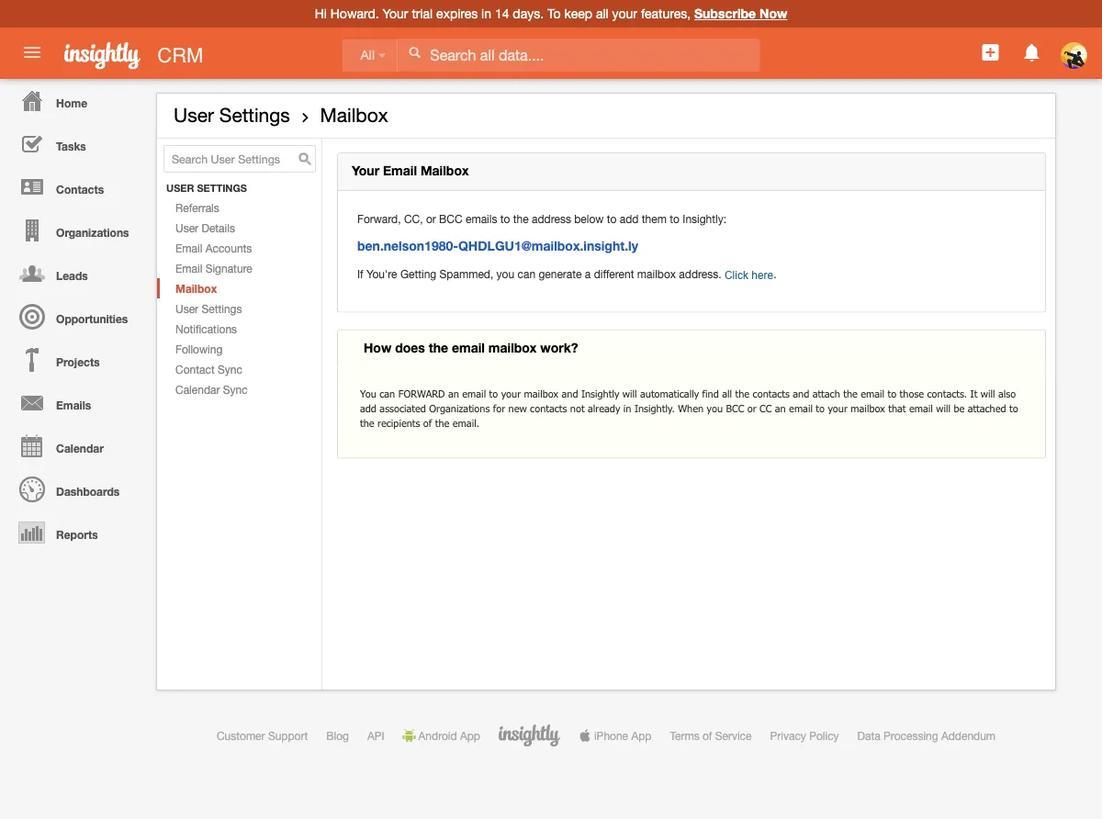 Task type: describe. For each thing, give the bounding box(es) containing it.
add inside you can forward an email to your mailbox and insightly will automatically find all the contacts and attach the email to those contacts. it will also add associated organizations for new contacts not already in insightly. when you bcc or cc an email to your mailbox that email will be attached to the recipients of the email.
[[360, 402, 377, 414]]

2 horizontal spatial your
[[828, 402, 848, 414]]

customer support link
[[217, 730, 308, 743]]

if you're getting spammed, you can generate a different mailbox address. click here .
[[357, 267, 777, 281]]

2 vertical spatial user
[[176, 302, 199, 315]]

expires
[[437, 6, 478, 21]]

dashboards link
[[5, 468, 147, 511]]

data processing addendum link
[[858, 730, 996, 743]]

in inside you can forward an email to your mailbox and insightly will automatically find all the contacts and attach the email to those contacts. it will also add associated organizations for new contacts not already in insightly. when you bcc or cc an email to your mailbox that email will be attached to the recipients of the email.
[[624, 402, 632, 414]]

1 vertical spatial sync
[[223, 383, 248, 396]]

generate
[[539, 267, 582, 280]]

1 horizontal spatial of
[[703, 730, 713, 743]]

tasks
[[56, 140, 86, 153]]

the left email.
[[435, 417, 450, 429]]

white image
[[408, 46, 421, 59]]

android
[[419, 730, 457, 743]]

email left those
[[861, 387, 885, 400]]

1 vertical spatial contacts
[[530, 402, 567, 414]]

1 vertical spatial an
[[775, 402, 786, 414]]

can inside you can forward an email to your mailbox and insightly will automatically find all the contacts and attach the email to those contacts. it will also add associated organizations for new contacts not already in insightly. when you bcc or cc an email to your mailbox that email will be attached to the recipients of the email.
[[380, 387, 395, 400]]

mailbox inside 'if you're getting spammed, you can generate a different mailbox address. click here .'
[[638, 267, 676, 280]]

recipients
[[378, 417, 420, 429]]

mailbox left that
[[851, 402, 886, 414]]

0 horizontal spatial or
[[426, 212, 436, 225]]

organizations inside organizations link
[[56, 226, 129, 239]]

0 horizontal spatial bcc
[[439, 212, 463, 225]]

subscribe
[[695, 6, 756, 21]]

now
[[760, 6, 788, 21]]

emails
[[466, 212, 498, 225]]

howard.
[[331, 6, 379, 21]]

navigation containing home
[[0, 79, 147, 554]]

the down you
[[360, 417, 375, 429]]

forward,
[[357, 212, 401, 225]]

opportunities link
[[5, 295, 147, 338]]

Search User Settings text field
[[164, 145, 316, 173]]

calendar inside user settings referrals user details email accounts email signature mailbox user settings notifications following contact sync calendar sync
[[176, 383, 220, 396]]

to up for
[[489, 387, 498, 400]]

1 horizontal spatial your
[[383, 6, 409, 21]]

emails
[[56, 399, 91, 412]]

how does the email mailbox work?
[[364, 340, 578, 355]]

user settings referrals user details email accounts email signature mailbox user settings notifications following contact sync calendar sync
[[166, 182, 253, 396]]

iphone app link
[[579, 730, 652, 743]]

signature
[[206, 262, 253, 275]]

to
[[548, 6, 561, 21]]

0 horizontal spatial an
[[448, 387, 459, 400]]

1 horizontal spatial your
[[613, 6, 638, 21]]

different
[[594, 267, 635, 280]]

opportunities
[[56, 312, 128, 325]]

1 vertical spatial mailbox link
[[157, 279, 322, 299]]

spammed,
[[440, 267, 494, 280]]

all
[[361, 48, 375, 62]]

contacts link
[[5, 165, 147, 209]]

here
[[752, 269, 774, 281]]

calendar sync link
[[157, 380, 322, 400]]

that
[[889, 402, 907, 414]]

of inside you can forward an email to your mailbox and insightly will automatically find all the contacts and attach the email to those contacts. it will also add associated organizations for new contacts not already in insightly. when you bcc or cc an email to your mailbox that email will be attached to the recipients of the email.
[[424, 417, 432, 429]]

iphone
[[595, 730, 629, 743]]

you inside you can forward an email to your mailbox and insightly will automatically find all the contacts and attach the email to those contacts. it will also add associated organizations for new contacts not already in insightly. when you bcc or cc an email to your mailbox that email will be attached to the recipients of the email.
[[707, 402, 723, 414]]

contacts.
[[928, 387, 968, 400]]

1 horizontal spatial mailbox
[[320, 104, 388, 126]]

work?
[[541, 340, 578, 355]]

mailbox left work?
[[489, 340, 537, 355]]

for
[[493, 402, 506, 414]]

keep
[[565, 6, 593, 21]]

how
[[364, 340, 392, 355]]

14
[[495, 6, 510, 21]]

projects link
[[5, 338, 147, 381]]

0 horizontal spatial will
[[623, 387, 637, 400]]

app for android app
[[460, 730, 481, 743]]

be
[[954, 402, 965, 414]]

api
[[368, 730, 385, 743]]

0 vertical spatial contacts
[[753, 387, 790, 400]]

support
[[268, 730, 308, 743]]

2 vertical spatial email
[[176, 262, 202, 275]]

new
[[509, 402, 527, 414]]

referrals
[[176, 201, 219, 214]]

features,
[[641, 6, 691, 21]]

processing
[[884, 730, 939, 743]]

blog
[[326, 730, 349, 743]]

0 vertical spatial settings
[[219, 104, 290, 126]]

click
[[725, 269, 749, 281]]

cc,
[[404, 212, 423, 225]]

a
[[585, 267, 591, 280]]

ben.nelson1980-qhdlgu1@mailbox.insight.ly link
[[357, 239, 639, 254]]

mailbox inside user settings referrals user details email accounts email signature mailbox user settings notifications following contact sync calendar sync
[[176, 282, 217, 295]]

email up email.
[[463, 387, 486, 400]]

organizations inside you can forward an email to your mailbox and insightly will automatically find all the contacts and attach the email to those contacts. it will also add associated organizations for new contacts not already in insightly. when you bcc or cc an email to your mailbox that email will be attached to the recipients of the email.
[[429, 402, 490, 414]]

0 horizontal spatial your
[[352, 163, 380, 178]]

data processing addendum
[[858, 730, 996, 743]]

projects
[[56, 356, 100, 369]]

hi
[[315, 6, 327, 21]]

0 horizontal spatial all
[[596, 6, 609, 21]]

user settings
[[174, 104, 290, 126]]

address
[[532, 212, 572, 225]]

customer support
[[217, 730, 308, 743]]

terms of service
[[670, 730, 752, 743]]

when
[[678, 402, 704, 414]]

forward
[[399, 387, 445, 400]]

notifications
[[176, 323, 237, 335]]

service
[[716, 730, 752, 743]]

contact
[[176, 363, 215, 376]]

home
[[56, 96, 87, 109]]

automatically
[[641, 387, 700, 400]]



Task type: locate. For each thing, give the bounding box(es) containing it.
can right you
[[380, 387, 395, 400]]

contacts
[[56, 183, 104, 196]]

you inside 'if you're getting spammed, you can generate a different mailbox address. click here .'
[[497, 267, 515, 280]]

your up the "forward,"
[[352, 163, 380, 178]]

it
[[971, 387, 978, 400]]

insightly:
[[683, 212, 727, 225]]

user settings link up the notifications
[[157, 299, 322, 319]]

2 horizontal spatial will
[[981, 387, 996, 400]]

you
[[497, 267, 515, 280], [707, 402, 723, 414]]

hi howard. your trial expires in 14 days. to keep all your features, subscribe now
[[315, 6, 788, 21]]

1 vertical spatial your
[[352, 163, 380, 178]]

organizations up email.
[[429, 402, 490, 414]]

1 horizontal spatial calendar
[[176, 383, 220, 396]]

1 horizontal spatial all
[[723, 387, 733, 400]]

android app
[[419, 730, 481, 743]]

or inside you can forward an email to your mailbox and insightly will automatically find all the contacts and attach the email to those contacts. it will also add associated organizations for new contacts not already in insightly. when you bcc or cc an email to your mailbox that email will be attached to the recipients of the email.
[[748, 402, 757, 414]]

user up the notifications
[[176, 302, 199, 315]]

0 vertical spatial mailbox
[[320, 104, 388, 126]]

0 horizontal spatial app
[[460, 730, 481, 743]]

email down those
[[910, 402, 933, 414]]

reports link
[[5, 511, 147, 554]]

sync
[[218, 363, 243, 376], [223, 383, 248, 396]]

mailbox up cc,
[[421, 163, 469, 178]]

addendum
[[942, 730, 996, 743]]

1 horizontal spatial app
[[632, 730, 652, 743]]

an
[[448, 387, 459, 400], [775, 402, 786, 414]]

1 vertical spatial you
[[707, 402, 723, 414]]

1 vertical spatial settings
[[202, 302, 242, 315]]

policy
[[810, 730, 840, 743]]

0 horizontal spatial in
[[482, 6, 492, 21]]

0 vertical spatial bcc
[[439, 212, 463, 225]]

0 horizontal spatial can
[[380, 387, 395, 400]]

privacy
[[771, 730, 807, 743]]

0 vertical spatial or
[[426, 212, 436, 225]]

address.
[[679, 267, 722, 280]]

if
[[357, 267, 364, 280]]

0 vertical spatial you
[[497, 267, 515, 280]]

dashboards
[[56, 485, 120, 498]]

mailbox link down signature on the left
[[157, 279, 322, 299]]

0 vertical spatial user
[[174, 104, 214, 126]]

user settings link up search user settings text field
[[174, 104, 290, 126]]

insightly.
[[635, 402, 675, 414]]

0 horizontal spatial and
[[562, 387, 578, 400]]

email.
[[453, 417, 480, 429]]

insightly
[[582, 387, 620, 400]]

not
[[571, 402, 585, 414]]

0 horizontal spatial mailbox
[[176, 282, 217, 295]]

add left them
[[620, 212, 639, 225]]

1 horizontal spatial contacts
[[753, 387, 790, 400]]

user settings link
[[174, 104, 290, 126], [157, 299, 322, 319]]

1 vertical spatial or
[[748, 402, 757, 414]]

user
[[166, 182, 194, 194]]

the
[[514, 212, 529, 225], [429, 340, 448, 355], [736, 387, 750, 400], [844, 387, 858, 400], [360, 417, 375, 429], [435, 417, 450, 429]]

email signature link
[[157, 258, 322, 279]]

organizations up leads link
[[56, 226, 129, 239]]

and up the not
[[562, 387, 578, 400]]

mailbox link down all
[[320, 104, 388, 126]]

to right emails
[[501, 212, 510, 225]]

.
[[774, 267, 777, 280]]

will up insightly. at the right of page
[[623, 387, 637, 400]]

add down you
[[360, 402, 377, 414]]

you down "find"
[[707, 402, 723, 414]]

email up cc,
[[383, 163, 417, 178]]

to down "attach"
[[816, 402, 825, 414]]

the left address
[[514, 212, 529, 225]]

you're
[[367, 267, 398, 280]]

does
[[395, 340, 425, 355]]

to
[[501, 212, 510, 225], [607, 212, 617, 225], [670, 212, 680, 225], [489, 387, 498, 400], [888, 387, 897, 400], [816, 402, 825, 414], [1010, 402, 1019, 414]]

app right iphone
[[632, 730, 652, 743]]

all link
[[342, 39, 398, 72]]

1 vertical spatial calendar
[[56, 442, 104, 455]]

privacy policy link
[[771, 730, 840, 743]]

1 vertical spatial of
[[703, 730, 713, 743]]

click here button
[[725, 266, 774, 284]]

2 and from the left
[[793, 387, 810, 400]]

Search all data.... text field
[[398, 39, 760, 72]]

1 and from the left
[[562, 387, 578, 400]]

will down contacts.
[[937, 402, 951, 414]]

1 app from the left
[[460, 730, 481, 743]]

1 horizontal spatial add
[[620, 212, 639, 225]]

can inside 'if you're getting spammed, you can generate a different mailbox address. click here .'
[[518, 267, 536, 280]]

settings up search user settings text field
[[219, 104, 290, 126]]

api link
[[368, 730, 385, 743]]

cc
[[760, 402, 772, 414]]

privacy policy
[[771, 730, 840, 743]]

the right does
[[429, 340, 448, 355]]

0 vertical spatial mailbox link
[[320, 104, 388, 126]]

ben.nelson1980-qhdlgu1@mailbox.insight.ly
[[357, 239, 639, 254]]

of right "recipients"
[[424, 417, 432, 429]]

2 vertical spatial mailbox
[[176, 282, 217, 295]]

settings
[[219, 104, 290, 126], [202, 302, 242, 315]]

app
[[460, 730, 481, 743], [632, 730, 652, 743]]

attached
[[968, 402, 1007, 414]]

leads
[[56, 269, 88, 282]]

1 vertical spatial user
[[176, 222, 199, 234]]

0 vertical spatial user settings link
[[174, 104, 290, 126]]

your left features,
[[613, 6, 638, 21]]

all right keep
[[596, 6, 609, 21]]

1 horizontal spatial or
[[748, 402, 757, 414]]

email left signature on the left
[[176, 262, 202, 275]]

in left 14
[[482, 6, 492, 21]]

app for iphone app
[[632, 730, 652, 743]]

0 vertical spatial calendar
[[176, 383, 220, 396]]

contacts left the not
[[530, 402, 567, 414]]

bcc left emails
[[439, 212, 463, 225]]

attach
[[813, 387, 841, 400]]

settings up the notifications
[[202, 302, 242, 315]]

user down the referrals
[[176, 222, 199, 234]]

and
[[562, 387, 578, 400], [793, 387, 810, 400]]

mailbox right different
[[638, 267, 676, 280]]

subscribe now link
[[695, 6, 788, 21]]

iphone app
[[595, 730, 652, 743]]

1 vertical spatial user settings link
[[157, 299, 322, 319]]

navigation
[[0, 79, 147, 554]]

0 vertical spatial can
[[518, 267, 536, 280]]

email right does
[[452, 340, 485, 355]]

calendar
[[176, 383, 220, 396], [56, 442, 104, 455]]

to right "below"
[[607, 212, 617, 225]]

android app link
[[403, 730, 481, 743]]

contacts up the 'cc'
[[753, 387, 790, 400]]

you down ben.nelson1980-qhdlgu1@mailbox.insight.ly link
[[497, 267, 515, 280]]

2 app from the left
[[632, 730, 652, 743]]

will
[[623, 387, 637, 400], [981, 387, 996, 400], [937, 402, 951, 414]]

data
[[858, 730, 881, 743]]

sync down the contact sync link
[[223, 383, 248, 396]]

2 horizontal spatial mailbox
[[421, 163, 469, 178]]

1 vertical spatial mailbox
[[421, 163, 469, 178]]

your down "attach"
[[828, 402, 848, 414]]

all inside you can forward an email to your mailbox and insightly will automatically find all the contacts and attach the email to those contacts. it will also add associated organizations for new contacts not already in insightly. when you bcc or cc an email to your mailbox that email will be attached to the recipients of the email.
[[723, 387, 733, 400]]

all right "find"
[[723, 387, 733, 400]]

bcc
[[439, 212, 463, 225], [726, 402, 745, 414]]

0 vertical spatial your
[[613, 6, 638, 21]]

them
[[642, 212, 667, 225]]

settings inside user settings referrals user details email accounts email signature mailbox user settings notifications following contact sync calendar sync
[[202, 302, 242, 315]]

mailbox
[[320, 104, 388, 126], [421, 163, 469, 178], [176, 282, 217, 295]]

already
[[588, 402, 621, 414]]

will right 'it'
[[981, 387, 996, 400]]

app right android
[[460, 730, 481, 743]]

also
[[999, 387, 1017, 400]]

or right cc,
[[426, 212, 436, 225]]

an up email.
[[448, 387, 459, 400]]

referrals link
[[157, 198, 322, 218]]

0 vertical spatial in
[[482, 6, 492, 21]]

0 vertical spatial email
[[383, 163, 417, 178]]

0 horizontal spatial calendar
[[56, 442, 104, 455]]

or left the 'cc'
[[748, 402, 757, 414]]

1 vertical spatial add
[[360, 402, 377, 414]]

to up that
[[888, 387, 897, 400]]

notifications image
[[1022, 41, 1044, 63]]

email down "attach"
[[789, 402, 813, 414]]

1 vertical spatial all
[[723, 387, 733, 400]]

calendar link
[[5, 425, 147, 468]]

mailbox down all
[[320, 104, 388, 126]]

0 vertical spatial sync
[[218, 363, 243, 376]]

1 horizontal spatial can
[[518, 267, 536, 280]]

0 horizontal spatial add
[[360, 402, 377, 414]]

0 horizontal spatial organizations
[[56, 226, 129, 239]]

1 vertical spatial organizations
[[429, 402, 490, 414]]

accounts
[[206, 242, 252, 255]]

below
[[575, 212, 604, 225]]

calendar down "contact"
[[176, 383, 220, 396]]

your left trial
[[383, 6, 409, 21]]

1 horizontal spatial and
[[793, 387, 810, 400]]

calendar inside calendar 'link'
[[56, 442, 104, 455]]

can left "generate"
[[518, 267, 536, 280]]

calendar up dashboards link
[[56, 442, 104, 455]]

find
[[703, 387, 719, 400]]

0 vertical spatial of
[[424, 417, 432, 429]]

0 vertical spatial add
[[620, 212, 639, 225]]

details
[[202, 222, 235, 234]]

mailbox up the new
[[524, 387, 559, 400]]

0 vertical spatial organizations
[[56, 226, 129, 239]]

user down crm
[[174, 104, 214, 126]]

settings
[[197, 182, 247, 194]]

your up the new
[[501, 387, 521, 400]]

0 horizontal spatial you
[[497, 267, 515, 280]]

bcc inside you can forward an email to your mailbox and insightly will automatically find all the contacts and attach the email to those contacts. it will also add associated organizations for new contacts not already in insightly. when you bcc or cc an email to your mailbox that email will be attached to the recipients of the email.
[[726, 402, 745, 414]]

contact sync link
[[157, 359, 322, 380]]

2 vertical spatial your
[[828, 402, 848, 414]]

0 vertical spatial your
[[383, 6, 409, 21]]

following link
[[157, 339, 322, 359]]

in right already
[[624, 402, 632, 414]]

reports
[[56, 528, 98, 541]]

1 vertical spatial your
[[501, 387, 521, 400]]

an right the 'cc'
[[775, 402, 786, 414]]

of
[[424, 417, 432, 429], [703, 730, 713, 743]]

0 horizontal spatial of
[[424, 417, 432, 429]]

0 horizontal spatial your
[[501, 387, 521, 400]]

1 horizontal spatial in
[[624, 402, 632, 414]]

0 vertical spatial all
[[596, 6, 609, 21]]

the right "attach"
[[844, 387, 858, 400]]

notifications link
[[157, 319, 322, 339]]

to down also
[[1010, 402, 1019, 414]]

mailbox link
[[320, 104, 388, 126], [157, 279, 322, 299]]

1 vertical spatial bcc
[[726, 402, 745, 414]]

1 horizontal spatial organizations
[[429, 402, 490, 414]]

associated
[[380, 402, 426, 414]]

1 vertical spatial can
[[380, 387, 395, 400]]

of right terms
[[703, 730, 713, 743]]

trial
[[412, 6, 433, 21]]

sync up calendar sync link
[[218, 363, 243, 376]]

1 horizontal spatial will
[[937, 402, 951, 414]]

you
[[360, 387, 377, 400]]

1 vertical spatial email
[[176, 242, 202, 255]]

bcc left the 'cc'
[[726, 402, 745, 414]]

organizations link
[[5, 209, 147, 252]]

following
[[176, 343, 223, 356]]

and left "attach"
[[793, 387, 810, 400]]

1 vertical spatial in
[[624, 402, 632, 414]]

0 vertical spatial an
[[448, 387, 459, 400]]

email down details at the top left of page
[[176, 242, 202, 255]]

1 horizontal spatial you
[[707, 402, 723, 414]]

ben.nelson1980-
[[357, 239, 459, 254]]

qhdlgu1@mailbox.insight.ly
[[459, 239, 639, 254]]

1 horizontal spatial an
[[775, 402, 786, 414]]

0 horizontal spatial contacts
[[530, 402, 567, 414]]

email accounts link
[[157, 238, 322, 258]]

1 horizontal spatial bcc
[[726, 402, 745, 414]]

to right them
[[670, 212, 680, 225]]

leads link
[[5, 252, 147, 295]]

mailbox down signature on the left
[[176, 282, 217, 295]]

the right "find"
[[736, 387, 750, 400]]



Task type: vqa. For each thing, say whether or not it's contained in the screenshot.
DETAILS at the top of page
yes



